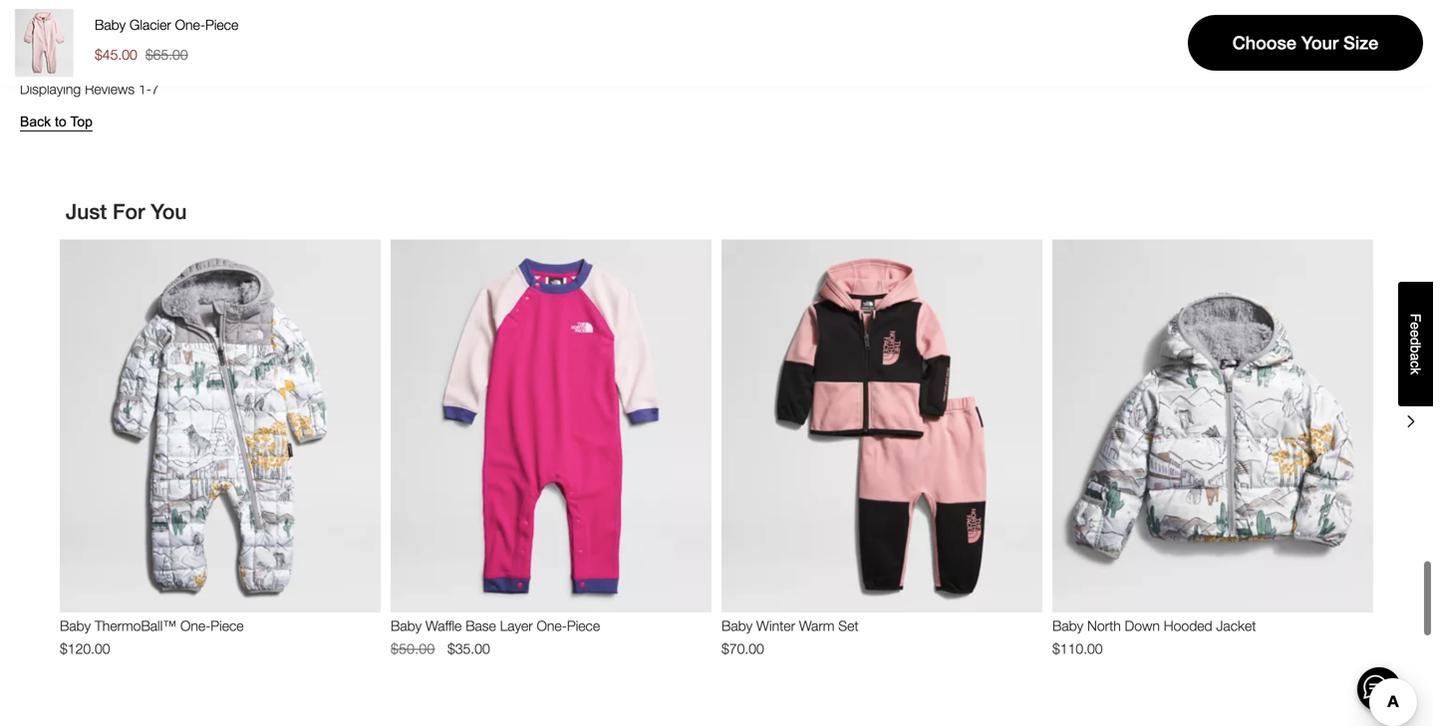 Task type: locate. For each thing, give the bounding box(es) containing it.
f
[[1409, 314, 1425, 322]]

winter
[[757, 618, 796, 635]]

baby thermoball™ one-piece $120.00
[[60, 618, 244, 658]]

baby inside the baby winter warm set $70.00
[[722, 618, 753, 635]]

7
[[152, 81, 159, 97]]

baby for baby thermoball™ one-piece $120.00
[[60, 618, 91, 635]]

choose
[[1233, 32, 1297, 53]]

baby for baby waffle base layer one-piece
[[391, 618, 422, 635]]

baby north down hooded jacket $110.00
[[1053, 618, 1257, 658]]

$45.00
[[95, 46, 137, 63]]

baby inside "baby thermoball™ one-piece $120.00"
[[60, 618, 91, 635]]

back to top button
[[20, 114, 93, 130]]

piece for baby thermoball™ one-piece $120.00
[[211, 618, 244, 635]]

baby thermoball™ one-piece image
[[60, 240, 381, 613]]

e up d
[[1409, 322, 1425, 330]]

baby winter warm set $70.00
[[722, 618, 859, 658]]

baby up $70.00 at the bottom right
[[722, 618, 753, 635]]

baby up $110.00
[[1053, 618, 1084, 635]]

baby up $120.00
[[60, 618, 91, 635]]

2 e from the top
[[1409, 330, 1425, 338]]

down
[[1125, 618, 1161, 635]]

f e e d b a c k
[[1409, 314, 1425, 375]]

next image
[[1400, 410, 1424, 434]]

c
[[1409, 361, 1425, 368]]

e
[[1409, 322, 1425, 330], [1409, 330, 1425, 338]]

one- up '$65.00'
[[175, 16, 205, 33]]

your
[[1302, 32, 1339, 53]]

hooded
[[1165, 618, 1213, 635]]

baby winter warm set link
[[722, 618, 1043, 636]]

$120.00
[[60, 641, 110, 658]]

$35.00
[[448, 641, 490, 658]]

top
[[70, 114, 93, 130]]

baby up $45.00
[[95, 16, 126, 33]]

base
[[466, 618, 496, 635]]

jacket
[[1217, 618, 1257, 635]]

piece inside "baby thermoball™ one-piece $120.00"
[[211, 618, 244, 635]]

piece
[[205, 16, 239, 33], [211, 618, 244, 635], [567, 618, 600, 635]]

glacier
[[130, 16, 171, 33]]

baby for baby glacier one-piece
[[95, 16, 126, 33]]

$110.00
[[1053, 641, 1104, 658]]

one- right layer
[[537, 618, 567, 635]]

baby north down hooded jacket image
[[1053, 240, 1374, 613]]

1-
[[139, 81, 152, 97]]

baby up $50.00
[[391, 618, 422, 635]]

f e e d b a c k button
[[1399, 282, 1434, 407]]

one- inside "baby thermoball™ one-piece $120.00"
[[180, 618, 211, 635]]

baby waffle base layer one-piece
[[391, 618, 600, 635]]

piece right thermoball™
[[211, 618, 244, 635]]

$65.00
[[145, 46, 188, 63]]

baby thermoball™ one-piece link
[[60, 618, 381, 636]]

just for you
[[66, 200, 187, 224]]

e up b
[[1409, 330, 1425, 338]]

north
[[1088, 618, 1122, 635]]

baby
[[95, 16, 126, 33], [60, 618, 91, 635], [391, 618, 422, 635], [722, 618, 753, 635], [1053, 618, 1084, 635]]

piece right glacier
[[205, 16, 239, 33]]

b
[[1409, 346, 1425, 354]]

one- for glacier
[[175, 16, 205, 33]]

one- right thermoball™
[[180, 618, 211, 635]]

one-
[[175, 16, 205, 33], [180, 618, 211, 635], [537, 618, 567, 635]]

baby glacier one-piece
[[95, 16, 239, 33]]

baby for baby north down hooded jacket $110.00
[[1053, 618, 1084, 635]]

piece for baby glacier one-piece
[[205, 16, 239, 33]]

baby inside baby north down hooded jacket $110.00
[[1053, 618, 1084, 635]]



Task type: describe. For each thing, give the bounding box(es) containing it.
baby winter warm set image
[[722, 240, 1043, 613]]

https://images.thenorthface.com/is/image/thenorthface/nf0a84mf_rs4_hero?$color swatch$ image
[[10, 9, 78, 77]]

reviews
[[85, 81, 135, 97]]

back
[[20, 114, 51, 130]]

$70.00
[[722, 641, 765, 658]]

baby waffle base layer one-piece link
[[391, 618, 712, 636]]

k
[[1409, 368, 1425, 375]]

you
[[151, 200, 187, 224]]

displaying reviews             1-7
[[20, 81, 159, 97]]

size
[[1344, 32, 1379, 53]]

one- for thermoball™
[[180, 618, 211, 635]]

a
[[1409, 354, 1425, 361]]

choose your size button
[[1189, 15, 1424, 71]]

layer
[[500, 618, 533, 635]]

thermoball™
[[95, 618, 177, 635]]

$50.00
[[391, 641, 435, 658]]

back to top
[[20, 114, 93, 130]]

choose your size
[[1233, 32, 1379, 53]]

piece right layer
[[567, 618, 600, 635]]

warm
[[800, 618, 835, 635]]

1 e from the top
[[1409, 322, 1425, 330]]

to
[[55, 114, 67, 130]]

set
[[839, 618, 859, 635]]

waffle
[[426, 618, 462, 635]]

baby for baby winter warm set $70.00
[[722, 618, 753, 635]]

for
[[113, 200, 145, 224]]

just
[[66, 200, 107, 224]]

displaying
[[20, 81, 81, 97]]

baby north down hooded jacket link
[[1053, 618, 1374, 636]]

baby waffle base layer one-piece image
[[391, 240, 712, 613]]

d
[[1409, 338, 1425, 346]]



Task type: vqa. For each thing, say whether or not it's contained in the screenshot.
Sort: Relevance
no



